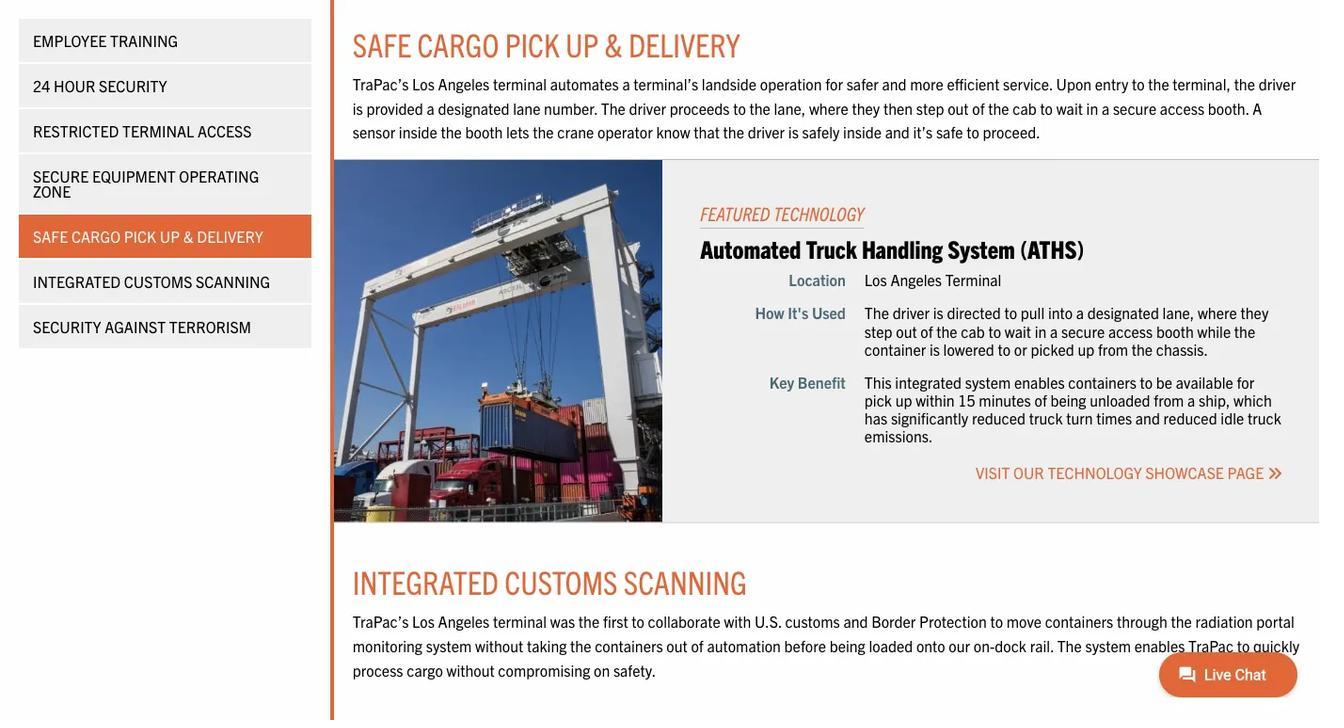 Task type: locate. For each thing, give the bounding box(es) containing it.
in inside the driver is directed to pull into a designated lane, where they step out of the cab to wait in a secure access booth while the container is lowered to or picked up from the chassis.
[[1035, 322, 1047, 341]]

cab down service.
[[1013, 99, 1037, 118]]

cargo
[[418, 24, 499, 64], [72, 227, 121, 246]]

without left taking on the left of the page
[[475, 637, 524, 655]]

terminal
[[122, 121, 194, 140], [946, 271, 1002, 289]]

integrated up "monitoring"
[[353, 562, 499, 602]]

out inside trapac's los angeles terminal automates a terminal's landside operation for safer and more efficient service. upon entry to the terminal, the driver is provided a designated lane number. the driver proceeds to the lane, where they then step out of the cab to wait in a secure access booth. a sensor inside the booth lets the crane operator know that the driver is safely inside and it's safe to proceed.
[[948, 99, 969, 118]]

& up automates
[[605, 24, 623, 64]]

booth inside the driver is directed to pull into a designated lane, where they step out of the cab to wait in a secure access booth while the container is lowered to or picked up from the chassis.
[[1157, 322, 1194, 341]]

2 vertical spatial containers
[[595, 637, 663, 655]]

the right rail.
[[1058, 637, 1082, 655]]

los down "handling"
[[865, 271, 887, 289]]

trapac's for safe cargo pick up & delivery
[[353, 75, 409, 94]]

1 vertical spatial delivery
[[197, 227, 263, 246]]

safety.
[[614, 661, 656, 680]]

without right cargo
[[447, 661, 495, 680]]

1 vertical spatial lane,
[[1163, 304, 1195, 322]]

1 horizontal spatial secure
[[1113, 99, 1157, 118]]

lowered
[[944, 340, 995, 359]]

from
[[1099, 340, 1129, 359], [1154, 391, 1185, 410]]

1 terminal from the top
[[493, 75, 547, 94]]

1 vertical spatial booth
[[1157, 322, 1194, 341]]

a
[[623, 75, 630, 94], [427, 99, 435, 118], [1102, 99, 1110, 118], [1077, 304, 1085, 322], [1051, 322, 1058, 341], [1188, 391, 1196, 410]]

system down lowered
[[966, 373, 1011, 392]]

they
[[852, 99, 880, 118], [1241, 304, 1269, 322]]

angeles
[[438, 75, 490, 94], [891, 271, 942, 289], [438, 613, 490, 631]]

in
[[1087, 99, 1099, 118], [1035, 322, 1047, 341]]

& up integrated customs scanning link
[[183, 227, 194, 246]]

and inside trapac's los angeles terminal was the first to collaborate with u.s. customs and border protection to move containers through the radiation portal monitoring system without taking the containers out of automation before being loaded onto our on-dock rail. the system enables trapac to quickly process cargo without compromising on safety.
[[844, 613, 868, 631]]

1 vertical spatial for
[[1237, 373, 1255, 392]]

1 horizontal spatial &
[[605, 24, 623, 64]]

1 horizontal spatial enables
[[1135, 637, 1186, 655]]

unloaded
[[1090, 391, 1151, 410]]

1 vertical spatial they
[[1241, 304, 1269, 322]]

radiation
[[1196, 613, 1254, 631]]

(aths)
[[1021, 233, 1085, 264]]

0 horizontal spatial they
[[852, 99, 880, 118]]

terminal inside trapac's los angeles terminal automates a terminal's landside operation for safer and more efficient service. upon entry to the terminal, the driver is provided a designated lane number. the driver proceeds to the lane, where they then step out of the cab to wait in a secure access booth. a sensor inside the booth lets the crane operator know that the driver is safely inside and it's safe to proceed.
[[493, 75, 547, 94]]

a down "entry"
[[1102, 99, 1110, 118]]

for right ship,
[[1237, 373, 1255, 392]]

terminal up taking on the left of the page
[[493, 613, 547, 631]]

delivery up terminal's
[[629, 24, 741, 64]]

pick up lane
[[505, 24, 560, 64]]

safe cargo pick up & delivery up automates
[[353, 24, 741, 64]]

the up a
[[1235, 75, 1256, 94]]

featured
[[701, 202, 770, 225]]

trapac's up "provided"
[[353, 75, 409, 94]]

terminal down 24 hour security link in the top left of the page
[[122, 121, 194, 140]]

terminal down system
[[946, 271, 1002, 289]]

1 vertical spatial terminal
[[493, 613, 547, 631]]

0 vertical spatial in
[[1087, 99, 1099, 118]]

landside
[[702, 75, 757, 94]]

2 horizontal spatial system
[[1086, 637, 1132, 655]]

efficient
[[947, 75, 1000, 94]]

designated up the lets
[[438, 99, 510, 118]]

1 horizontal spatial integrated customs scanning
[[353, 562, 747, 602]]

on-
[[974, 637, 995, 655]]

hour
[[54, 76, 95, 95]]

trapac's inside trapac's los angeles terminal automates a terminal's landside operation for safer and more efficient service. upon entry to the terminal, the driver is provided a designated lane number. the driver proceeds to the lane, where they then step out of the cab to wait in a secure access booth. a sensor inside the booth lets the crane operator know that the driver is safely inside and it's safe to proceed.
[[353, 75, 409, 94]]

up
[[566, 24, 599, 64], [160, 227, 180, 246]]

where
[[809, 99, 849, 118], [1198, 304, 1238, 322]]

employee training link
[[19, 19, 311, 62]]

truck left the turn
[[1030, 409, 1063, 428]]

0 vertical spatial lane,
[[774, 99, 806, 118]]

featured technology automated truck handling system (aths)
[[701, 202, 1085, 264]]

customs up was
[[505, 562, 618, 602]]

containers inside this integrated system enables containers to be available for pick up within 15 minutes of being unloaded from a ship, which has significantly reduced truck turn times and reduced idle truck emissions.
[[1069, 373, 1137, 392]]

from inside this integrated system enables containers to be available for pick up within 15 minutes of being unloaded from a ship, which has significantly reduced truck turn times and reduced idle truck emissions.
[[1154, 391, 1185, 410]]

without
[[475, 637, 524, 655], [447, 661, 495, 680]]

0 horizontal spatial truck
[[1030, 409, 1063, 428]]

1 inside from the left
[[399, 123, 438, 142]]

1 vertical spatial security
[[33, 317, 101, 336]]

0 horizontal spatial being
[[830, 637, 866, 655]]

significantly
[[891, 409, 969, 428]]

technology up the truck
[[774, 202, 864, 225]]

0 vertical spatial the
[[601, 99, 626, 118]]

access
[[1161, 99, 1205, 118], [1109, 322, 1153, 341]]

technology
[[774, 202, 864, 225], [1048, 463, 1143, 482]]

the up container
[[865, 304, 890, 322]]

they inside trapac's los angeles terminal automates a terminal's landside operation for safer and more efficient service. upon entry to the terminal, the driver is provided a designated lane number. the driver proceeds to the lane, where they then step out of the cab to wait in a secure access booth. a sensor inside the booth lets the crane operator know that the driver is safely inside and it's safe to proceed.
[[852, 99, 880, 118]]

1 vertical spatial out
[[896, 322, 917, 341]]

1 vertical spatial enables
[[1135, 637, 1186, 655]]

0 horizontal spatial designated
[[438, 99, 510, 118]]

1 vertical spatial up
[[896, 391, 913, 410]]

loaded
[[869, 637, 913, 655]]

integrated up against
[[33, 272, 121, 291]]

lane, down operation
[[774, 99, 806, 118]]

integrated
[[896, 373, 962, 392]]

of inside trapac's los angeles terminal automates a terminal's landside operation for safer and more efficient service. upon entry to the terminal, the driver is provided a designated lane number. the driver proceeds to the lane, where they then step out of the cab to wait in a secure access booth. a sensor inside the booth lets the crane operator know that the driver is safely inside and it's safe to proceed.
[[973, 99, 985, 118]]

out inside trapac's los angeles terminal was the first to collaborate with u.s. customs and border protection to move containers through the radiation portal monitoring system without taking the containers out of automation before being loaded onto our on-dock rail. the system enables trapac to quickly process cargo without compromising on safety.
[[667, 637, 688, 655]]

the left the lets
[[441, 123, 462, 142]]

0 vertical spatial secure
[[1113, 99, 1157, 118]]

0 vertical spatial access
[[1161, 99, 1205, 118]]

1 vertical spatial from
[[1154, 391, 1185, 410]]

0 vertical spatial booth
[[466, 123, 503, 142]]

pick up integrated customs scanning link
[[124, 227, 156, 246]]

a left ship,
[[1188, 391, 1196, 410]]

for inside trapac's los angeles terminal automates a terminal's landside operation for safer and more efficient service. upon entry to the terminal, the driver is provided a designated lane number. the driver proceeds to the lane, where they then step out of the cab to wait in a secure access booth. a sensor inside the booth lets the crane operator know that the driver is safely inside and it's safe to proceed.
[[826, 75, 843, 94]]

1 horizontal spatial out
[[896, 322, 917, 341]]

lane, up chassis.
[[1163, 304, 1195, 322]]

0 horizontal spatial the
[[601, 99, 626, 118]]

of left lowered
[[921, 322, 933, 341]]

containers up rail.
[[1046, 613, 1114, 631]]

1 horizontal spatial scanning
[[624, 562, 747, 602]]

operating
[[179, 167, 259, 185]]

2 reduced from the left
[[1164, 409, 1218, 428]]

1 vertical spatial customs
[[505, 562, 618, 602]]

0 vertical spatial containers
[[1069, 373, 1137, 392]]

2 vertical spatial los
[[412, 613, 435, 631]]

secure down "entry"
[[1113, 99, 1157, 118]]

was
[[550, 613, 575, 631]]

the down los angeles terminal
[[937, 322, 958, 341]]

this integrated system enables containers to be available for pick up within 15 minutes of being unloaded from a ship, which has significantly reduced truck turn times and reduced idle truck emissions.
[[865, 373, 1282, 446]]

secure right pull
[[1062, 322, 1105, 341]]

0 horizontal spatial pick
[[124, 227, 156, 246]]

enables inside trapac's los angeles terminal was the first to collaborate with u.s. customs and border protection to move containers through the radiation portal monitoring system without taking the containers out of automation before being loaded onto our on-dock rail. the system enables trapac to quickly process cargo without compromising on safety.
[[1135, 637, 1186, 655]]

be
[[1157, 373, 1173, 392]]

los up "monitoring"
[[412, 613, 435, 631]]

0 horizontal spatial access
[[1109, 322, 1153, 341]]

of right minutes
[[1035, 391, 1047, 410]]

0 vertical spatial up
[[566, 24, 599, 64]]

0 vertical spatial delivery
[[629, 24, 741, 64]]

lane, inside the driver is directed to pull into a designated lane, where they step out of the cab to wait in a secure access booth while the container is lowered to or picked up from the chassis.
[[1163, 304, 1195, 322]]

0 horizontal spatial cab
[[961, 322, 985, 341]]

terminal inside trapac's los angeles terminal was the first to collaborate with u.s. customs and border protection to move containers through the radiation portal monitoring system without taking the containers out of automation before being loaded onto our on-dock rail. the system enables trapac to quickly process cargo without compromising on safety.
[[493, 613, 547, 631]]

trapac's
[[353, 75, 409, 94], [353, 613, 409, 631]]

upon
[[1057, 75, 1092, 94]]

from inside the driver is directed to pull into a designated lane, where they step out of the cab to wait in a secure access booth while the container is lowered to or picked up from the chassis.
[[1099, 340, 1129, 359]]

system down through
[[1086, 637, 1132, 655]]

compromising
[[498, 661, 591, 680]]

cab left or
[[961, 322, 985, 341]]

benefit
[[798, 373, 846, 392]]

los
[[412, 75, 435, 94], [865, 271, 887, 289], [412, 613, 435, 631]]

is left safely
[[789, 123, 799, 142]]

truck
[[1030, 409, 1063, 428], [1248, 409, 1282, 428]]

0 vertical spatial cab
[[1013, 99, 1037, 118]]

enables down picked
[[1015, 373, 1065, 392]]

1 trapac's from the top
[[353, 75, 409, 94]]

system inside this integrated system enables containers to be available for pick up within 15 minutes of being unloaded from a ship, which has significantly reduced truck turn times and reduced idle truck emissions.
[[966, 373, 1011, 392]]

up right picked
[[1078, 340, 1095, 359]]

&
[[605, 24, 623, 64], [183, 227, 194, 246]]

0 vertical spatial pick
[[505, 24, 560, 64]]

being right the 'before'
[[830, 637, 866, 655]]

0 vertical spatial wait
[[1057, 99, 1083, 118]]

they down the 'safer'
[[852, 99, 880, 118]]

up right pick
[[896, 391, 913, 410]]

safe up "provided"
[[353, 24, 412, 64]]

where inside trapac's los angeles terminal automates a terminal's landside operation for safer and more efficient service. upon entry to the terminal, the driver is provided a designated lane number. the driver proceeds to the lane, where they then step out of the cab to wait in a secure access booth. a sensor inside the booth lets the crane operator know that the driver is safely inside and it's safe to proceed.
[[809, 99, 849, 118]]

1 vertical spatial designated
[[1088, 304, 1160, 322]]

security against terrorism
[[33, 317, 251, 336]]

2 trapac's from the top
[[353, 613, 409, 631]]

1 horizontal spatial system
[[966, 373, 1011, 392]]

2 terminal from the top
[[493, 613, 547, 631]]

1 horizontal spatial they
[[1241, 304, 1269, 322]]

enables inside this integrated system enables containers to be available for pick up within 15 minutes of being unloaded from a ship, which has significantly reduced truck turn times and reduced idle truck emissions.
[[1015, 373, 1065, 392]]

security
[[99, 76, 167, 95], [33, 317, 101, 336]]

u.s.
[[755, 613, 782, 631]]

1 horizontal spatial the
[[865, 304, 890, 322]]

visit our technology showcase page
[[976, 463, 1268, 482]]

a right pull
[[1051, 322, 1058, 341]]

container
[[865, 340, 926, 359]]

los up "provided"
[[412, 75, 435, 94]]

scanning
[[196, 272, 270, 291], [624, 562, 747, 602]]

the up 'trapac'
[[1171, 613, 1193, 631]]

1 vertical spatial in
[[1035, 322, 1047, 341]]

of down 'collaborate' on the bottom of the page
[[691, 637, 704, 655]]

0 vertical spatial designated
[[438, 99, 510, 118]]

enables down through
[[1135, 637, 1186, 655]]

the left 'terminal,'
[[1149, 75, 1170, 94]]

the right the lets
[[533, 123, 554, 142]]

of inside the driver is directed to pull into a designated lane, where they step out of the cab to wait in a secure access booth while the container is lowered to or picked up from the chassis.
[[921, 322, 933, 341]]

key benefit
[[770, 373, 846, 392]]

available
[[1177, 373, 1234, 392]]

security up the restricted terminal access
[[99, 76, 167, 95]]

integrated
[[33, 272, 121, 291], [353, 562, 499, 602]]

up inside this integrated system enables containers to be available for pick up within 15 minutes of being unloaded from a ship, which has significantly reduced truck turn times and reduced idle truck emissions.
[[896, 391, 913, 410]]

system up cargo
[[426, 637, 472, 655]]

secure inside trapac's los angeles terminal automates a terminal's landside operation for safer and more efficient service. upon entry to the terminal, the driver is provided a designated lane number. the driver proceeds to the lane, where they then step out of the cab to wait in a secure access booth. a sensor inside the booth lets the crane operator know that the driver is safely inside and it's safe to proceed.
[[1113, 99, 1157, 118]]

2 horizontal spatial the
[[1058, 637, 1082, 655]]

secure
[[33, 167, 89, 185]]

0 vertical spatial up
[[1078, 340, 1095, 359]]

terminal up lane
[[493, 75, 547, 94]]

up inside the driver is directed to pull into a designated lane, where they step out of the cab to wait in a secure access booth while the container is lowered to or picked up from the chassis.
[[1078, 340, 1095, 359]]

0 horizontal spatial scanning
[[196, 272, 270, 291]]

being left times at right bottom
[[1051, 391, 1087, 410]]

scanning up 'collaborate' on the bottom of the page
[[624, 562, 747, 602]]

0 vertical spatial trapac's
[[353, 75, 409, 94]]

to inside this integrated system enables containers to be available for pick up within 15 minutes of being unloaded from a ship, which has significantly reduced truck turn times and reduced idle truck emissions.
[[1141, 373, 1153, 392]]

0 horizontal spatial up
[[896, 391, 913, 410]]

safe
[[353, 24, 412, 64], [33, 227, 68, 246]]

crane
[[558, 123, 594, 142]]

pick
[[505, 24, 560, 64], [124, 227, 156, 246]]

1 horizontal spatial reduced
[[1164, 409, 1218, 428]]

wait down the upon on the right top of the page
[[1057, 99, 1083, 118]]

los inside trapac's los angeles terminal automates a terminal's landside operation for safer and more efficient service. upon entry to the terminal, the driver is provided a designated lane number. the driver proceeds to the lane, where they then step out of the cab to wait in a secure access booth. a sensor inside the booth lets the crane operator know that the driver is safely inside and it's safe to proceed.
[[412, 75, 435, 94]]

1 vertical spatial integrated
[[353, 562, 499, 602]]

cargo up "provided"
[[418, 24, 499, 64]]

delivery down operating
[[197, 227, 263, 246]]

0 horizontal spatial step
[[865, 322, 893, 341]]

1 horizontal spatial wait
[[1057, 99, 1083, 118]]

1 vertical spatial containers
[[1046, 613, 1114, 631]]

the right that
[[724, 123, 745, 142]]

1 horizontal spatial being
[[1051, 391, 1087, 410]]

containers up safety.
[[595, 637, 663, 655]]

1 horizontal spatial booth
[[1157, 322, 1194, 341]]

technology down the turn
[[1048, 463, 1143, 482]]

1 vertical spatial step
[[865, 322, 893, 341]]

up up integrated customs scanning link
[[160, 227, 180, 246]]

1 horizontal spatial designated
[[1088, 304, 1160, 322]]

booth left the lets
[[466, 123, 503, 142]]

step down the more
[[917, 99, 945, 118]]

designated
[[438, 99, 510, 118], [1088, 304, 1160, 322]]

15
[[959, 391, 976, 410]]

terminal's
[[634, 75, 699, 94]]

1 horizontal spatial inside
[[844, 123, 882, 142]]

driver up container
[[893, 304, 930, 322]]

security against terrorism link
[[19, 305, 311, 348]]

access down 'terminal,'
[[1161, 99, 1205, 118]]

1 vertical spatial the
[[865, 304, 890, 322]]

0 vertical spatial integrated customs scanning
[[33, 272, 270, 291]]

secure inside the driver is directed to pull into a designated lane, where they step out of the cab to wait in a secure access booth while the container is lowered to or picked up from the chassis.
[[1062, 322, 1105, 341]]

which
[[1234, 391, 1272, 410]]

reduced down available at the right of page
[[1164, 409, 1218, 428]]

0 horizontal spatial in
[[1035, 322, 1047, 341]]

0 vertical spatial they
[[852, 99, 880, 118]]

0 horizontal spatial system
[[426, 637, 472, 655]]

into
[[1049, 304, 1073, 322]]

and right times at right bottom
[[1136, 409, 1161, 428]]

1 horizontal spatial technology
[[1048, 463, 1143, 482]]

0 horizontal spatial where
[[809, 99, 849, 118]]

operator
[[598, 123, 653, 142]]

0 horizontal spatial delivery
[[197, 227, 263, 246]]

a
[[1253, 99, 1263, 118]]

and down then at top right
[[886, 123, 910, 142]]

scanning up terrorism
[[196, 272, 270, 291]]

1 vertical spatial scanning
[[624, 562, 747, 602]]

out down 'collaborate' on the bottom of the page
[[667, 637, 688, 655]]

out up the safe at the right top of the page
[[948, 99, 969, 118]]

secure
[[1113, 99, 1157, 118], [1062, 322, 1105, 341]]

2 horizontal spatial out
[[948, 99, 969, 118]]

system
[[948, 233, 1016, 264]]

0 vertical spatial step
[[917, 99, 945, 118]]

integrated customs scanning up "security against terrorism" on the left top of the page
[[33, 272, 270, 291]]

0 horizontal spatial from
[[1099, 340, 1129, 359]]

1 vertical spatial access
[[1109, 322, 1153, 341]]

safe cargo pick up & delivery up integrated customs scanning link
[[33, 227, 263, 246]]

24 hour security
[[33, 76, 167, 95]]

inside down "provided"
[[399, 123, 438, 142]]

trapac's for integrated customs scanning
[[353, 613, 409, 631]]

wait left into
[[1005, 322, 1032, 341]]

1 vertical spatial up
[[160, 227, 180, 246]]

0 vertical spatial out
[[948, 99, 969, 118]]

for inside this integrated system enables containers to be available for pick up within 15 minutes of being unloaded from a ship, which has significantly reduced truck turn times and reduced idle truck emissions.
[[1237, 373, 1255, 392]]

trapac's inside trapac's los angeles terminal was the first to collaborate with u.s. customs and border protection to move containers through the radiation portal monitoring system without taking the containers out of automation before being loaded onto our on-dock rail. the system enables trapac to quickly process cargo without compromising on safety.
[[353, 613, 409, 631]]

from left ship,
[[1154, 391, 1185, 410]]

delivery inside safe cargo pick up & delivery link
[[197, 227, 263, 246]]

0 horizontal spatial reduced
[[972, 409, 1026, 428]]

from up unloaded
[[1099, 340, 1129, 359]]

angeles inside trapac's los angeles terminal automates a terminal's landside operation for safer and more efficient service. upon entry to the terminal, the driver is provided a designated lane number. the driver proceeds to the lane, where they then step out of the cab to wait in a secure access booth. a sensor inside the booth lets the crane operator know that the driver is safely inside and it's safe to proceed.
[[438, 75, 490, 94]]

step inside trapac's los angeles terminal automates a terminal's landside operation for safer and more efficient service. upon entry to the terminal, the driver is provided a designated lane number. the driver proceeds to the lane, where they then step out of the cab to wait in a secure access booth. a sensor inside the booth lets the crane operator know that the driver is safely inside and it's safe to proceed.
[[917, 99, 945, 118]]

lane,
[[774, 99, 806, 118], [1163, 304, 1195, 322]]

designated inside the driver is directed to pull into a designated lane, where they step out of the cab to wait in a secure access booth while the container is lowered to or picked up from the chassis.
[[1088, 304, 1160, 322]]

driver down terminal's
[[629, 99, 666, 118]]

angeles inside trapac's los angeles terminal was the first to collaborate with u.s. customs and border protection to move containers through the radiation portal monitoring system without taking the containers out of automation before being loaded onto our on-dock rail. the system enables trapac to quickly process cargo without compromising on safety.
[[438, 613, 490, 631]]

they right while
[[1241, 304, 1269, 322]]

that
[[694, 123, 720, 142]]

1 vertical spatial cab
[[961, 322, 985, 341]]

1 horizontal spatial where
[[1198, 304, 1238, 322]]

in down the upon on the right top of the page
[[1087, 99, 1099, 118]]

0 horizontal spatial integrated customs scanning
[[33, 272, 270, 291]]

los inside trapac's los angeles terminal was the first to collaborate with u.s. customs and border protection to move containers through the radiation portal monitoring system without taking the containers out of automation before being loaded onto our on-dock rail. the system enables trapac to quickly process cargo without compromising on safety.
[[412, 613, 435, 631]]

of
[[973, 99, 985, 118], [921, 322, 933, 341], [1035, 391, 1047, 410], [691, 637, 704, 655]]

for left the 'safer'
[[826, 75, 843, 94]]

0 vertical spatial angeles
[[438, 75, 490, 94]]

where up safely
[[809, 99, 849, 118]]

cab
[[1013, 99, 1037, 118], [961, 322, 985, 341]]

and left border
[[844, 613, 868, 631]]

in left into
[[1035, 322, 1047, 341]]

1 vertical spatial &
[[183, 227, 194, 246]]

1 vertical spatial where
[[1198, 304, 1238, 322]]

and up then at top right
[[883, 75, 907, 94]]

booth left while
[[1157, 322, 1194, 341]]

0 horizontal spatial customs
[[124, 272, 192, 291]]

access inside trapac's los angeles terminal automates a terminal's landside operation for safer and more efficient service. upon entry to the terminal, the driver is provided a designated lane number. the driver proceeds to the lane, where they then step out of the cab to wait in a secure access booth. a sensor inside the booth lets the crane operator know that the driver is safely inside and it's safe to proceed.
[[1161, 99, 1205, 118]]

up up automates
[[566, 24, 599, 64]]

0 horizontal spatial enables
[[1015, 373, 1065, 392]]

containers up times at right bottom
[[1069, 373, 1137, 392]]



Task type: describe. For each thing, give the bounding box(es) containing it.
turn
[[1067, 409, 1093, 428]]

0 vertical spatial customs
[[124, 272, 192, 291]]

driver up a
[[1259, 75, 1296, 94]]

employee
[[33, 31, 107, 50]]

angeles for pick
[[438, 75, 490, 94]]

safely
[[803, 123, 840, 142]]

terminal,
[[1173, 75, 1231, 94]]

2 truck from the left
[[1248, 409, 1282, 428]]

it's
[[914, 123, 933, 142]]

1 vertical spatial cargo
[[72, 227, 121, 246]]

cargo
[[407, 661, 443, 680]]

secure equipment operating zone link
[[19, 154, 311, 213]]

ship,
[[1199, 391, 1231, 410]]

0 vertical spatial without
[[475, 637, 524, 655]]

through
[[1117, 613, 1168, 631]]

0 horizontal spatial safe
[[33, 227, 68, 246]]

while
[[1198, 322, 1231, 341]]

is up 'sensor'
[[353, 99, 363, 118]]

handling
[[862, 233, 943, 264]]

it's
[[788, 304, 809, 322]]

driver down operation
[[748, 123, 785, 142]]

designated inside trapac's los angeles terminal automates a terminal's landside operation for safer and more efficient service. upon entry to the terminal, the driver is provided a designated lane number. the driver proceeds to the lane, where they then step out of the cab to wait in a secure access booth. a sensor inside the booth lets the crane operator know that the driver is safely inside and it's safe to proceed.
[[438, 99, 510, 118]]

truck
[[806, 233, 857, 264]]

terrorism
[[169, 317, 251, 336]]

0 horizontal spatial terminal
[[122, 121, 194, 140]]

on
[[594, 661, 610, 680]]

being inside trapac's los angeles terminal was the first to collaborate with u.s. customs and border protection to move containers through the radiation portal monitoring system without taking the containers out of automation before being loaded onto our on-dock rail. the system enables trapac to quickly process cargo without compromising on safety.
[[830, 637, 866, 655]]

against
[[105, 317, 166, 336]]

the driver is directed to pull into a designated lane, where they step out of the cab to wait in a secure access booth while the container is lowered to or picked up from the chassis.
[[865, 304, 1269, 359]]

step inside the driver is directed to pull into a designated lane, where they step out of the cab to wait in a secure access booth while the container is lowered to or picked up from the chassis.
[[865, 322, 893, 341]]

0 vertical spatial safe
[[353, 24, 412, 64]]

service.
[[1004, 75, 1053, 94]]

restricted terminal access
[[33, 121, 252, 140]]

proceeds
[[670, 99, 730, 118]]

proceed.
[[983, 123, 1041, 142]]

this
[[865, 373, 892, 392]]

page
[[1228, 463, 1265, 482]]

los for safe cargo pick up & delivery
[[412, 75, 435, 94]]

of inside trapac's los angeles terminal was the first to collaborate with u.s. customs and border protection to move containers through the radiation portal monitoring system without taking the containers out of automation before being loaded onto our on-dock rail. the system enables trapac to quickly process cargo without compromising on safety.
[[691, 637, 704, 655]]

the left chassis.
[[1132, 340, 1153, 359]]

the inside trapac's los angeles terminal was the first to collaborate with u.s. customs and border protection to move containers through the radiation portal monitoring system without taking the containers out of automation before being loaded onto our on-dock rail. the system enables trapac to quickly process cargo without compromising on safety.
[[1058, 637, 1082, 655]]

how it's used
[[755, 304, 846, 322]]

where inside the driver is directed to pull into a designated lane, where they step out of the cab to wait in a secure access booth while the container is lowered to or picked up from the chassis.
[[1198, 304, 1238, 322]]

wait inside trapac's los angeles terminal automates a terminal's landside operation for safer and more efficient service. upon entry to the terminal, the driver is provided a designated lane number. the driver proceeds to the lane, where they then step out of the cab to wait in a secure access booth. a sensor inside the booth lets the crane operator know that the driver is safely inside and it's safe to proceed.
[[1057, 99, 1083, 118]]

taking
[[527, 637, 567, 655]]

visit
[[976, 463, 1010, 482]]

is down los angeles terminal
[[934, 304, 944, 322]]

portal
[[1257, 613, 1295, 631]]

border
[[872, 613, 916, 631]]

pick
[[865, 391, 892, 410]]

1 truck from the left
[[1030, 409, 1063, 428]]

2 inside from the left
[[844, 123, 882, 142]]

in inside trapac's los angeles terminal automates a terminal's landside operation for safer and more efficient service. upon entry to the terminal, the driver is provided a designated lane number. the driver proceeds to the lane, where they then step out of the cab to wait in a secure access booth. a sensor inside the booth lets the crane operator know that the driver is safely inside and it's safe to proceed.
[[1087, 99, 1099, 118]]

the down landside
[[750, 99, 771, 118]]

has
[[865, 409, 888, 428]]

1 vertical spatial technology
[[1048, 463, 1143, 482]]

customs
[[785, 613, 840, 631]]

trapac's los angeles terminal was the first to collaborate with u.s. customs and border protection to move containers through the radiation portal monitoring system without taking the containers out of automation before being loaded onto our on-dock rail. the system enables trapac to quickly process cargo without compromising on safety.
[[353, 613, 1300, 680]]

trapac's los angeles terminal automates a terminal's landside operation for safer and more efficient service. upon entry to the terminal, the driver is provided a designated lane number. the driver proceeds to the lane, where they then step out of the cab to wait in a secure access booth. a sensor inside the booth lets the crane operator know that the driver is safely inside and it's safe to proceed.
[[353, 75, 1296, 142]]

driver inside the driver is directed to pull into a designated lane, where they step out of the cab to wait in a secure access booth while the container is lowered to or picked up from the chassis.
[[893, 304, 930, 322]]

process
[[353, 661, 403, 680]]

booth inside trapac's los angeles terminal automates a terminal's landside operation for safer and more efficient service. upon entry to the terminal, the driver is provided a designated lane number. the driver proceeds to the lane, where they then step out of the cab to wait in a secure access booth. a sensor inside the booth lets the crane operator know that the driver is safely inside and it's safe to proceed.
[[466, 123, 503, 142]]

1 vertical spatial los
[[865, 271, 887, 289]]

of inside this integrated system enables containers to be available for pick up within 15 minutes of being unloaded from a ship, which has significantly reduced truck turn times and reduced idle truck emissions.
[[1035, 391, 1047, 410]]

out inside the driver is directed to pull into a designated lane, where they step out of the cab to wait in a secure access booth while the container is lowered to or picked up from the chassis.
[[896, 322, 917, 341]]

0 vertical spatial &
[[605, 24, 623, 64]]

a inside this integrated system enables containers to be available for pick up within 15 minutes of being unloaded from a ship, which has significantly reduced truck turn times and reduced idle truck emissions.
[[1188, 391, 1196, 410]]

visit our technology showcase page link
[[976, 463, 1283, 482]]

operation
[[760, 75, 822, 94]]

angeles for scanning
[[438, 613, 490, 631]]

the inside the driver is directed to pull into a designated lane, where they step out of the cab to wait in a secure access booth while the container is lowered to or picked up from the chassis.
[[865, 304, 890, 322]]

chassis.
[[1157, 340, 1209, 359]]

cab inside trapac's los angeles terminal automates a terminal's landside operation for safer and more efficient service. upon entry to the terminal, the driver is provided a designated lane number. the driver proceeds to the lane, where they then step out of the cab to wait in a secure access booth. a sensor inside the booth lets the crane operator know that the driver is safely inside and it's safe to proceed.
[[1013, 99, 1037, 118]]

is up integrated
[[930, 340, 940, 359]]

a left terminal's
[[623, 75, 630, 94]]

los for integrated customs scanning
[[412, 613, 435, 631]]

being inside this integrated system enables containers to be available for pick up within 15 minutes of being unloaded from a ship, which has significantly reduced truck turn times and reduced idle truck emissions.
[[1051, 391, 1087, 410]]

employee training
[[33, 31, 178, 50]]

1 vertical spatial safe cargo pick up & delivery
[[33, 227, 263, 246]]

1 horizontal spatial integrated
[[353, 562, 499, 602]]

restricted terminal access link
[[19, 109, 311, 152]]

1 horizontal spatial customs
[[505, 562, 618, 602]]

pull
[[1021, 304, 1045, 322]]

used
[[812, 304, 846, 322]]

a right into
[[1077, 304, 1085, 322]]

the right was
[[579, 613, 600, 631]]

know
[[656, 123, 691, 142]]

onto
[[917, 637, 946, 655]]

they inside the driver is directed to pull into a designated lane, where they step out of the cab to wait in a secure access booth while the container is lowered to or picked up from the chassis.
[[1241, 304, 1269, 322]]

provided
[[367, 99, 423, 118]]

terminal for customs
[[493, 613, 547, 631]]

idle
[[1221, 409, 1245, 428]]

automated
[[701, 233, 801, 264]]

the inside trapac's los angeles terminal automates a terminal's landside operation for safer and more efficient service. upon entry to the terminal, the driver is provided a designated lane number. the driver proceeds to the lane, where they then step out of the cab to wait in a secure access booth. a sensor inside the booth lets the crane operator know that the driver is safely inside and it's safe to proceed.
[[601, 99, 626, 118]]

sensor
[[353, 123, 396, 142]]

0 vertical spatial scanning
[[196, 272, 270, 291]]

trapac
[[1189, 637, 1234, 655]]

lane, inside trapac's los angeles terminal automates a terminal's landside operation for safer and more efficient service. upon entry to the terminal, the driver is provided a designated lane number. the driver proceeds to the lane, where they then step out of the cab to wait in a secure access booth. a sensor inside the booth lets the crane operator know that the driver is safely inside and it's safe to proceed.
[[774, 99, 806, 118]]

terminal for cargo
[[493, 75, 547, 94]]

1 vertical spatial without
[[447, 661, 495, 680]]

move
[[1007, 613, 1042, 631]]

access
[[198, 121, 252, 140]]

picked
[[1031, 340, 1075, 359]]

automation
[[707, 637, 781, 655]]

0 vertical spatial security
[[99, 76, 167, 95]]

how
[[755, 304, 785, 322]]

rail.
[[1030, 637, 1054, 655]]

1 horizontal spatial up
[[566, 24, 599, 64]]

more
[[911, 75, 944, 94]]

automates
[[550, 75, 619, 94]]

the right while
[[1235, 322, 1256, 341]]

then
[[884, 99, 913, 118]]

and inside this integrated system enables containers to be available for pick up within 15 minutes of being unloaded from a ship, which has significantly reduced truck turn times and reduced idle truck emissions.
[[1136, 409, 1161, 428]]

our
[[949, 637, 971, 655]]

access inside the driver is directed to pull into a designated lane, where they step out of the cab to wait in a secure access booth while the container is lowered to or picked up from the chassis.
[[1109, 322, 1153, 341]]

key
[[770, 373, 795, 392]]

0 vertical spatial integrated
[[33, 272, 121, 291]]

solid image
[[1268, 466, 1283, 481]]

1 reduced from the left
[[972, 409, 1026, 428]]

first
[[603, 613, 628, 631]]

location
[[789, 271, 846, 289]]

before
[[785, 637, 826, 655]]

lets
[[506, 123, 530, 142]]

1 vertical spatial angeles
[[891, 271, 942, 289]]

wait inside the driver is directed to pull into a designated lane, where they step out of the cab to wait in a secure access booth while the container is lowered to or picked up from the chassis.
[[1005, 322, 1032, 341]]

1 horizontal spatial pick
[[505, 24, 560, 64]]

showcase
[[1146, 463, 1225, 482]]

directed
[[947, 304, 1001, 322]]

cab inside the driver is directed to pull into a designated lane, where they step out of the cab to wait in a secure access booth while the container is lowered to or picked up from the chassis.
[[961, 322, 985, 341]]

1 vertical spatial terminal
[[946, 271, 1002, 289]]

safe cargo pick up & delivery link
[[19, 215, 311, 258]]

1 horizontal spatial delivery
[[629, 24, 741, 64]]

number.
[[544, 99, 598, 118]]

technology inside the featured technology automated truck handling system (aths)
[[774, 202, 864, 225]]

with
[[724, 613, 751, 631]]

restricted
[[33, 121, 119, 140]]

0 horizontal spatial up
[[160, 227, 180, 246]]

protection
[[920, 613, 987, 631]]

the down was
[[571, 637, 592, 655]]

0 vertical spatial cargo
[[418, 24, 499, 64]]

emissions.
[[865, 427, 933, 446]]

monitoring
[[353, 637, 423, 655]]

collaborate
[[648, 613, 721, 631]]

24 hour security link
[[19, 64, 311, 107]]

the up proceed.
[[989, 99, 1010, 118]]

1 vertical spatial pick
[[124, 227, 156, 246]]

1 horizontal spatial safe cargo pick up & delivery
[[353, 24, 741, 64]]

a right "provided"
[[427, 99, 435, 118]]

our
[[1014, 463, 1045, 482]]

within
[[916, 391, 955, 410]]



Task type: vqa. For each thing, say whether or not it's contained in the screenshot.
Sep in Automated container terminal streamlines U.S. supply chain ARTICLE
no



